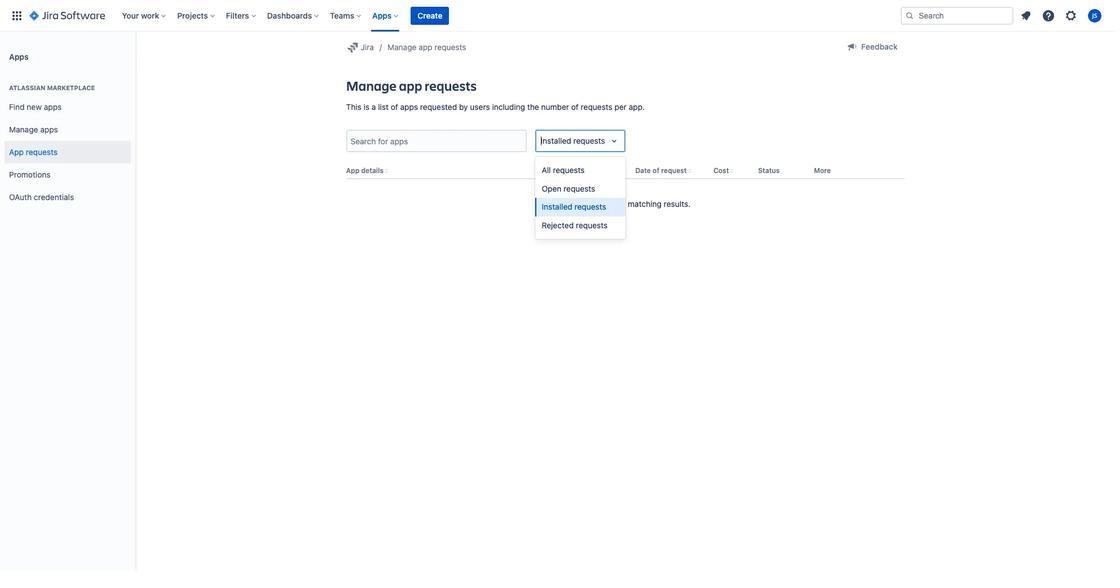 Task type: locate. For each thing, give the bounding box(es) containing it.
0 vertical spatial manage
[[388, 42, 417, 52]]

installed
[[541, 136, 571, 146], [542, 202, 573, 212]]

more
[[814, 167, 831, 175]]

0 vertical spatial app
[[419, 42, 433, 52]]

1 vertical spatial apps
[[9, 52, 29, 61]]

per
[[615, 102, 627, 112]]

manage for manage apps link
[[9, 124, 38, 134]]

app for app details
[[346, 167, 360, 175]]

requests
[[435, 42, 466, 52], [425, 77, 477, 95], [581, 102, 613, 112], [574, 136, 605, 146], [26, 147, 58, 157], [553, 166, 585, 175], [590, 167, 620, 175], [564, 184, 595, 193], [575, 202, 606, 212], [576, 220, 608, 230]]

manage app requests down create button
[[388, 42, 466, 52]]

the
[[527, 102, 539, 112]]

context icon image
[[346, 41, 360, 54], [346, 41, 360, 54]]

cost
[[714, 167, 729, 175]]

sidebar navigation image
[[123, 45, 148, 68]]

jira software image
[[29, 9, 105, 22], [29, 9, 105, 22]]

app details
[[346, 167, 384, 175]]

a
[[372, 102, 376, 112]]

installed up rejected
[[542, 202, 573, 212]]

Search field
[[901, 6, 1014, 25]]

apps
[[373, 10, 392, 20], [9, 52, 29, 61]]

requested
[[420, 102, 457, 112]]

of right date
[[653, 167, 660, 175]]

0 horizontal spatial apps
[[9, 52, 29, 61]]

by
[[459, 102, 468, 112]]

app.
[[629, 102, 645, 112]]

requests inside "atlassian marketplace" group
[[26, 147, 58, 157]]

installed up all requests
[[541, 136, 571, 146]]

oauth
[[9, 192, 32, 202]]

filters button
[[223, 6, 260, 25]]

requests left per
[[581, 102, 613, 112]]

of right list
[[391, 102, 398, 112]]

1 vertical spatial installed requests
[[542, 202, 606, 212]]

we didn't find any matching results.
[[560, 199, 691, 209]]

manage app requests up requested
[[346, 77, 477, 95]]

of
[[391, 102, 398, 112], [571, 102, 579, 112], [582, 167, 589, 175], [653, 167, 660, 175]]

apps button
[[369, 6, 403, 25]]

app for app requests
[[9, 147, 24, 157]]

status
[[758, 167, 780, 175]]

find
[[597, 199, 611, 209]]

2 vertical spatial manage
[[9, 124, 38, 134]]

1 horizontal spatial app
[[346, 167, 360, 175]]

open
[[542, 184, 562, 193]]

manage up a
[[346, 77, 397, 95]]

requests left open image
[[574, 136, 605, 146]]

manage
[[388, 42, 417, 52], [346, 77, 397, 95], [9, 124, 38, 134]]

including
[[492, 102, 525, 112]]

list
[[378, 102, 389, 112]]

app
[[9, 147, 24, 157], [346, 167, 360, 175]]

installed requests up the rejected requests
[[542, 202, 606, 212]]

1 horizontal spatial apps
[[373, 10, 392, 20]]

0 vertical spatial apps
[[373, 10, 392, 20]]

1 vertical spatial installed
[[542, 202, 573, 212]]

manage apps link
[[5, 118, 131, 141]]

of right number at the top of the page
[[571, 102, 579, 112]]

filters
[[226, 10, 249, 20]]

installed requests up no.
[[541, 136, 605, 146]]

matching
[[628, 199, 662, 209]]

requests up "didn't"
[[564, 184, 595, 193]]

0 vertical spatial installed requests
[[541, 136, 605, 146]]

apps up atlassian
[[9, 52, 29, 61]]

of right no.
[[582, 167, 589, 175]]

Search for requested apps field
[[347, 131, 526, 151]]

requests right no.
[[590, 167, 620, 175]]

0 horizontal spatial app
[[9, 147, 24, 157]]

feedback button
[[839, 38, 905, 56]]

atlassian
[[9, 84, 45, 91]]

app down create button
[[419, 42, 433, 52]]

installed requests
[[541, 136, 605, 146], [542, 202, 606, 212]]

requests up open requests
[[553, 166, 585, 175]]

manage app requests link
[[388, 41, 466, 54]]

create
[[418, 10, 443, 20]]

this is a list of apps requested by users including the number of requests per app.
[[346, 102, 645, 112]]

app
[[419, 42, 433, 52], [399, 77, 422, 95]]

help image
[[1042, 9, 1056, 22]]

app left details
[[346, 167, 360, 175]]

0 vertical spatial app
[[9, 147, 24, 157]]

atlassian marketplace
[[9, 84, 95, 91]]

banner
[[0, 0, 1116, 32]]

feedback
[[862, 42, 898, 51]]

manage inside "atlassian marketplace" group
[[9, 124, 38, 134]]

app inside app requests link
[[9, 147, 24, 157]]

app up requested
[[399, 77, 422, 95]]

manage down the find
[[9, 124, 38, 134]]

apps up the jira
[[373, 10, 392, 20]]

manage app requests
[[388, 42, 466, 52], [346, 77, 477, 95]]

atlassian marketplace group
[[5, 72, 131, 212]]

promotions link
[[5, 164, 131, 186]]

apps
[[44, 102, 62, 111], [400, 102, 418, 112], [40, 124, 58, 134]]

app details button
[[346, 167, 384, 175]]

new
[[27, 102, 42, 111]]

requests down manage apps
[[26, 147, 58, 157]]

create button
[[411, 6, 449, 25]]

requests down the primary 'element'
[[435, 42, 466, 52]]

teams
[[330, 10, 354, 20]]

rejected requests
[[542, 220, 608, 230]]

apps right new
[[44, 102, 62, 111]]

manage right the jira
[[388, 42, 417, 52]]

requests up the rejected requests
[[575, 202, 606, 212]]

your profile and settings image
[[1088, 9, 1102, 22]]

1 vertical spatial app
[[346, 167, 360, 175]]

app up 'promotions'
[[9, 147, 24, 157]]



Task type: vqa. For each thing, say whether or not it's contained in the screenshot.
To
no



Task type: describe. For each thing, give the bounding box(es) containing it.
users
[[470, 102, 490, 112]]

jira
[[361, 42, 374, 52]]

find new apps
[[9, 102, 62, 111]]

credentials
[[34, 192, 74, 202]]

we
[[560, 199, 572, 209]]

open requests
[[542, 184, 595, 193]]

no. of requests
[[569, 167, 620, 175]]

1 vertical spatial manage app requests
[[346, 77, 477, 95]]

find
[[9, 102, 25, 111]]

apps inside apps popup button
[[373, 10, 392, 20]]

app requests link
[[5, 141, 131, 164]]

all requests
[[542, 166, 585, 175]]

promotions
[[9, 170, 51, 179]]

cost button
[[714, 167, 729, 175]]

rejected
[[542, 220, 574, 230]]

notifications image
[[1020, 9, 1033, 22]]

requests down "didn't"
[[576, 220, 608, 230]]

1 vertical spatial manage
[[346, 77, 397, 95]]

manage apps
[[9, 124, 58, 134]]

your work
[[122, 10, 159, 20]]

find new apps link
[[5, 96, 131, 118]]

request
[[661, 167, 687, 175]]

no. of requests button
[[569, 167, 620, 175]]

jira link
[[346, 41, 374, 54]]

app requests
[[9, 147, 58, 157]]

dashboards
[[267, 10, 312, 20]]

open image
[[607, 135, 621, 148]]

apps down find new apps
[[40, 124, 58, 134]]

projects
[[177, 10, 208, 20]]

teams button
[[327, 6, 366, 25]]

date
[[636, 167, 651, 175]]

your work button
[[119, 6, 171, 25]]

all
[[542, 166, 551, 175]]

search image
[[906, 11, 915, 20]]

this
[[346, 102, 362, 112]]

settings image
[[1065, 9, 1078, 22]]

dashboards button
[[264, 6, 323, 25]]

oauth credentials
[[9, 192, 74, 202]]

0 vertical spatial manage app requests
[[388, 42, 466, 52]]

no.
[[569, 167, 580, 175]]

is
[[364, 102, 370, 112]]

date of request
[[636, 167, 687, 175]]

didn't
[[574, 199, 595, 209]]

number
[[541, 102, 569, 112]]

requests up requested
[[425, 77, 477, 95]]

projects button
[[174, 6, 219, 25]]

date of request button
[[636, 167, 687, 175]]

oauth credentials link
[[5, 186, 131, 209]]

marketplace
[[47, 84, 95, 91]]

work
[[141, 10, 159, 20]]

banner containing your work
[[0, 0, 1116, 32]]

1 vertical spatial app
[[399, 77, 422, 95]]

manage for 'manage app requests' link
[[388, 42, 417, 52]]

0 vertical spatial installed
[[541, 136, 571, 146]]

results.
[[664, 199, 691, 209]]

any
[[613, 199, 626, 209]]

primary element
[[7, 0, 901, 31]]

your
[[122, 10, 139, 20]]

details
[[361, 167, 384, 175]]

apps right list
[[400, 102, 418, 112]]

appswitcher icon image
[[10, 9, 24, 22]]



